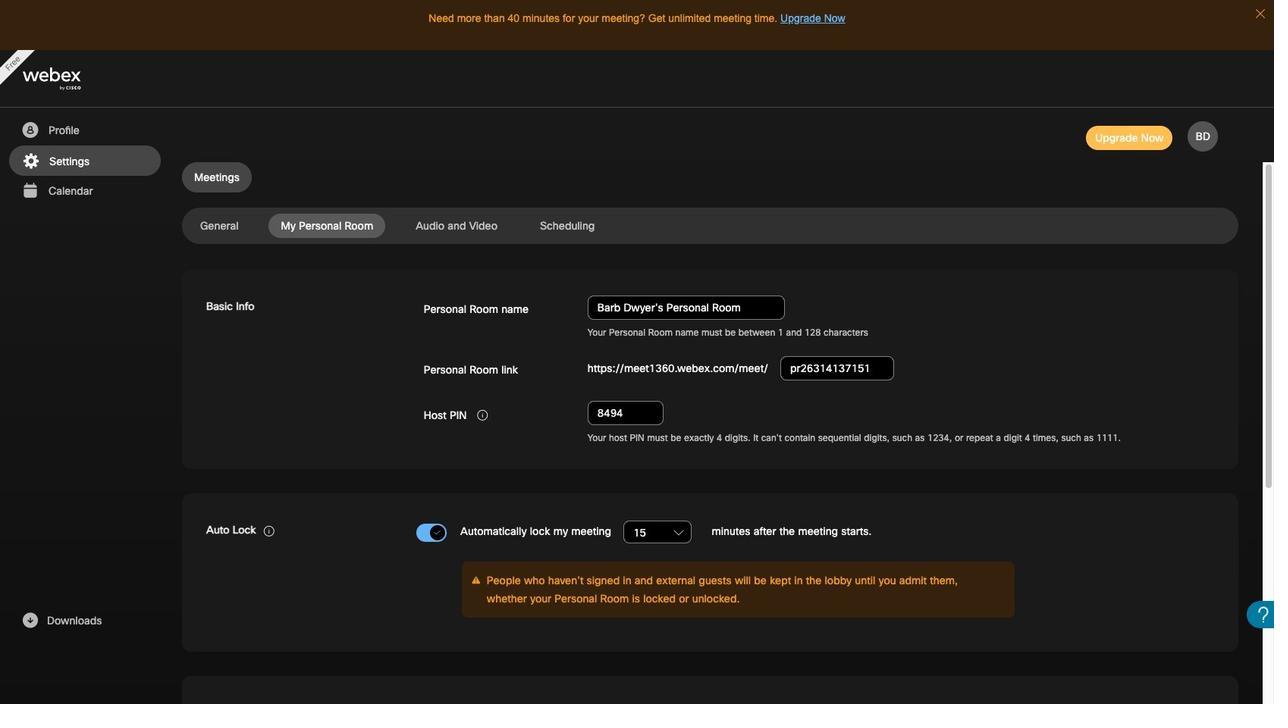 Task type: describe. For each thing, give the bounding box(es) containing it.
2 tab list from the top
[[182, 214, 1239, 238]]

mds meetings_filled image
[[20, 182, 39, 200]]



Task type: locate. For each thing, give the bounding box(es) containing it.
tab list
[[182, 162, 1239, 193], [182, 214, 1239, 238]]

mds check_bold image
[[434, 529, 441, 538]]

mds settings_filled image
[[21, 152, 40, 171]]

1 vertical spatial tab list
[[182, 214, 1239, 238]]

mds people circle_filled image
[[20, 121, 39, 140]]

1 tab list from the top
[[182, 162, 1239, 193]]

cisco webex image
[[23, 68, 114, 91]]

mds content download_filled image
[[20, 612, 39, 630]]

None text field
[[588, 296, 785, 320]]

banner
[[0, 50, 1275, 108]]

0 vertical spatial tab list
[[182, 162, 1239, 193]]

alert
[[588, 328, 1215, 340]]

None text field
[[781, 357, 894, 381], [588, 402, 664, 426], [781, 357, 894, 381], [588, 402, 664, 426]]



Task type: vqa. For each thing, say whether or not it's contained in the screenshot.
group
no



